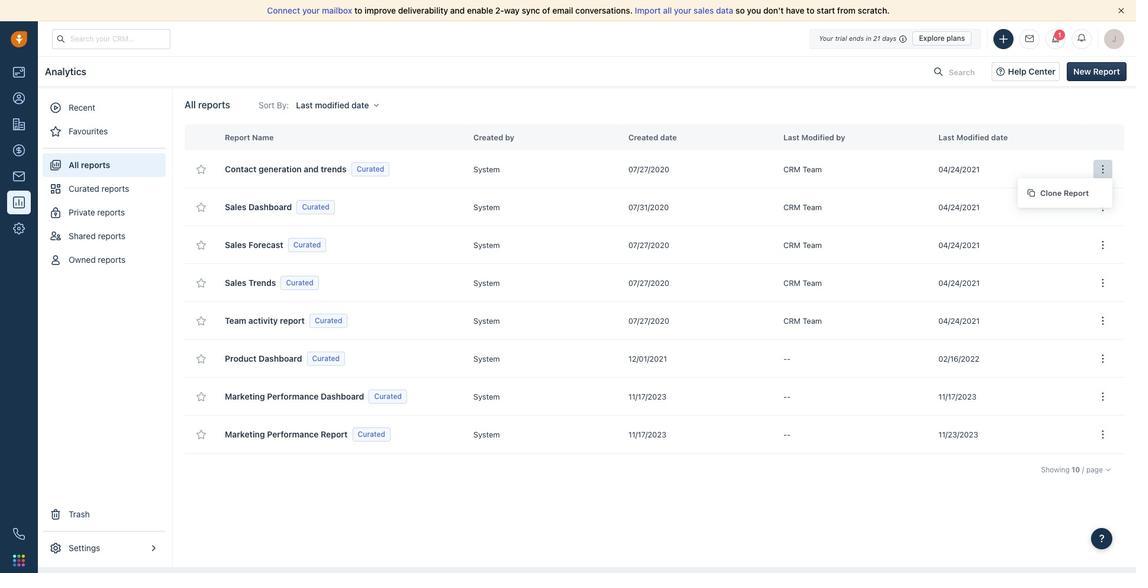 Task type: vqa. For each thing, say whether or not it's contained in the screenshot.
'have'
yes



Task type: locate. For each thing, give the bounding box(es) containing it.
freshworks switcher image
[[13, 555, 25, 566]]

mailbox
[[322, 5, 352, 15]]

trial
[[836, 34, 847, 42]]

of
[[543, 5, 551, 15]]

connect your mailbox to improve deliverability and enable 2-way sync of email conversations. import all your sales data so you don't have to start from scratch.
[[267, 5, 890, 15]]

to left start at the right top
[[807, 5, 815, 15]]

1 horizontal spatial your
[[674, 5, 692, 15]]

0 horizontal spatial your
[[302, 5, 320, 15]]

don't
[[764, 5, 784, 15]]

so
[[736, 5, 745, 15]]

21
[[874, 34, 881, 42]]

in
[[866, 34, 872, 42]]

way
[[504, 5, 520, 15]]

start
[[817, 5, 836, 15]]

2 your from the left
[[674, 5, 692, 15]]

you
[[747, 5, 762, 15]]

enable
[[467, 5, 493, 15]]

connect your mailbox link
[[267, 5, 355, 15]]

explore plans
[[920, 34, 966, 43]]

1 horizontal spatial to
[[807, 5, 815, 15]]

scratch.
[[858, 5, 890, 15]]

ends
[[849, 34, 864, 42]]

your
[[302, 5, 320, 15], [674, 5, 692, 15]]

0 horizontal spatial to
[[355, 5, 363, 15]]

your left the mailbox
[[302, 5, 320, 15]]

your right all
[[674, 5, 692, 15]]

your
[[819, 34, 834, 42]]

all
[[663, 5, 672, 15]]

2-
[[496, 5, 504, 15]]

plans
[[947, 34, 966, 43]]

deliverability
[[398, 5, 448, 15]]

import all your sales data link
[[635, 5, 736, 15]]

to
[[355, 5, 363, 15], [807, 5, 815, 15]]

to right the mailbox
[[355, 5, 363, 15]]

have
[[786, 5, 805, 15]]

1 to from the left
[[355, 5, 363, 15]]



Task type: describe. For each thing, give the bounding box(es) containing it.
explore plans link
[[913, 31, 972, 46]]

close image
[[1119, 8, 1125, 14]]

2 to from the left
[[807, 5, 815, 15]]

1 link
[[1046, 29, 1066, 49]]

connect
[[267, 5, 300, 15]]

your trial ends in 21 days
[[819, 34, 897, 42]]

email
[[553, 5, 574, 15]]

1 your from the left
[[302, 5, 320, 15]]

explore
[[920, 34, 945, 43]]

data
[[716, 5, 734, 15]]

improve
[[365, 5, 396, 15]]

Search your CRM... text field
[[52, 29, 171, 49]]

and
[[450, 5, 465, 15]]

sales
[[694, 5, 714, 15]]

import
[[635, 5, 661, 15]]

1
[[1058, 31, 1062, 38]]

from
[[838, 5, 856, 15]]

phone image
[[13, 528, 25, 540]]

sync
[[522, 5, 540, 15]]

conversations.
[[576, 5, 633, 15]]

days
[[883, 34, 897, 42]]

phone element
[[7, 522, 31, 546]]



